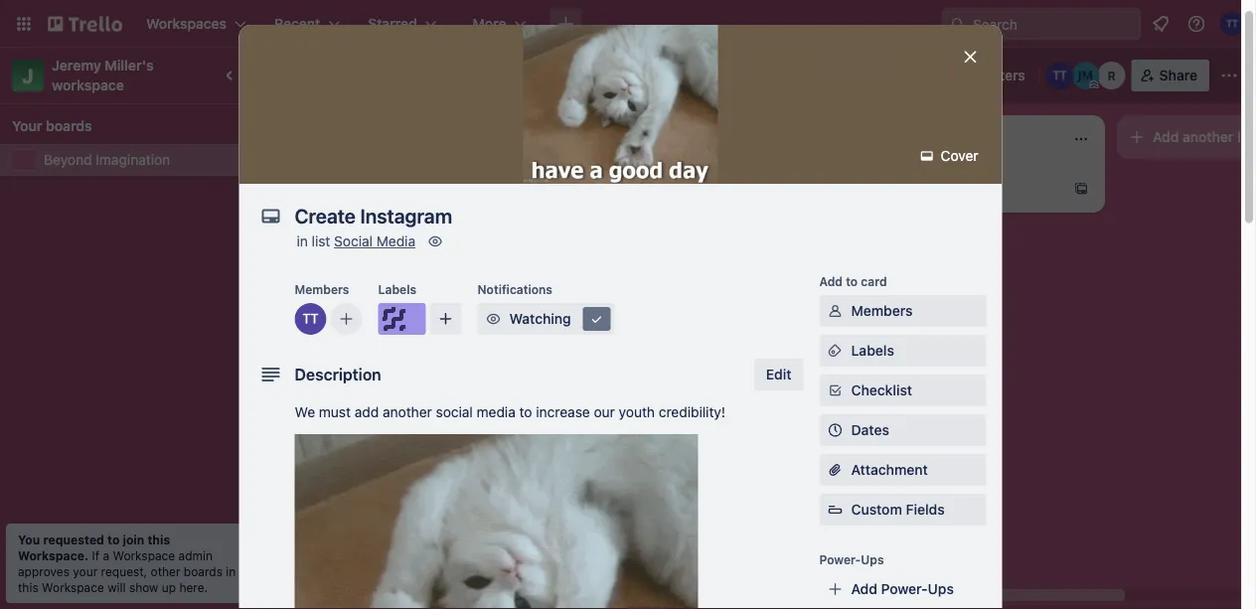 Task type: vqa. For each thing, say whether or not it's contained in the screenshot.
the Add Power-Ups link
yes



Task type: locate. For each thing, give the bounding box(es) containing it.
1 horizontal spatial add a card
[[875, 180, 945, 197]]

a down the kickoff meeting
[[340, 515, 348, 531]]

notifications
[[478, 282, 553, 296]]

add down power-ups at the right bottom of page
[[851, 581, 877, 597]]

sm image inside watching button
[[587, 309, 607, 329]]

1 vertical spatial in
[[226, 564, 236, 578]]

1 horizontal spatial ups
[[928, 581, 954, 597]]

1 vertical spatial boards
[[184, 564, 223, 578]]

add power-ups link
[[819, 573, 986, 605]]

1 vertical spatial add a card
[[310, 515, 381, 531]]

sm image inside the members link
[[825, 301, 845, 321]]

cover
[[937, 148, 978, 164]]

workspace down join
[[113, 549, 175, 562]]

0 vertical spatial a
[[904, 180, 912, 197]]

a down cover link
[[904, 180, 912, 197]]

terry turtle (terryturtle) image
[[295, 303, 326, 335], [501, 422, 525, 446]]

this right join
[[147, 533, 170, 547]]

thoughts thinking
[[572, 172, 647, 201]]

automation image
[[919, 60, 947, 87]]

in
[[297, 233, 308, 249], [226, 564, 236, 578]]

0 vertical spatial add a card button
[[843, 173, 1065, 205]]

1 vertical spatial to
[[519, 404, 532, 420]]

open information menu image
[[1187, 14, 1206, 34]]

1 vertical spatial this
[[18, 580, 38, 594]]

sm image
[[917, 146, 937, 166], [825, 301, 845, 321], [483, 309, 503, 329]]

sm image inside watching button
[[483, 309, 503, 329]]

this down approves
[[18, 580, 38, 594]]

another inside add another list button
[[1183, 129, 1234, 145]]

edit
[[766, 366, 792, 383]]

a right if
[[103, 549, 109, 562]]

0 horizontal spatial members
[[295, 282, 349, 296]]

members up add members to card icon
[[295, 282, 349, 296]]

0 vertical spatial ups
[[861, 553, 884, 566]]

social
[[334, 233, 373, 249]]

here.
[[179, 580, 208, 594]]

power- down custom
[[819, 553, 861, 566]]

workspace down your
[[42, 580, 104, 594]]

power- down power-ups at the right bottom of page
[[881, 581, 928, 597]]

watching
[[509, 311, 571, 327]]

0 horizontal spatial card
[[351, 515, 381, 531]]

1 horizontal spatial card
[[861, 274, 887, 288]]

ups up the add power-ups
[[861, 553, 884, 566]]

0 horizontal spatial another
[[383, 404, 432, 420]]

1 vertical spatial terry turtle (terryturtle) image
[[1046, 62, 1074, 89]]

add power-ups
[[851, 581, 954, 597]]

1 vertical spatial power-
[[881, 581, 928, 597]]

1 vertical spatial terry turtle (terryturtle) image
[[501, 422, 525, 446]]

another
[[1183, 129, 1234, 145], [383, 404, 432, 420]]

0 horizontal spatial workspace
[[42, 580, 104, 594]]

to
[[846, 274, 858, 288], [519, 404, 532, 420], [107, 533, 120, 547]]

boards down admin
[[184, 564, 223, 578]]

list
[[1237, 129, 1256, 145], [312, 233, 330, 249]]

members down add to card
[[851, 303, 913, 319]]

this inside if a workspace admin approves your request, other boards in this workspace will show up here.
[[18, 580, 38, 594]]

1 horizontal spatial a
[[340, 515, 348, 531]]

miller's
[[105, 57, 154, 74]]

1 horizontal spatial list
[[1237, 129, 1256, 145]]

increase
[[536, 404, 590, 420]]

description
[[295, 365, 381, 384]]

1 vertical spatial labels
[[851, 342, 894, 359]]

sm image right edit button
[[825, 341, 845, 361]]

0 horizontal spatial to
[[107, 533, 120, 547]]

will
[[108, 580, 126, 594]]

1 vertical spatial a
[[340, 515, 348, 531]]

2 horizontal spatial sm image
[[917, 146, 937, 166]]

in list social media
[[297, 233, 415, 249]]

to up the members link
[[846, 274, 858, 288]]

0 vertical spatial in
[[297, 233, 308, 249]]

0 vertical spatial labels
[[378, 282, 417, 296]]

add a card
[[875, 180, 945, 197], [310, 515, 381, 531]]

filters
[[985, 67, 1025, 83]]

1 vertical spatial create from template… image
[[509, 515, 525, 531]]

0 horizontal spatial add a card
[[310, 515, 381, 531]]

1 horizontal spatial terry turtle (terryturtle) image
[[501, 422, 525, 446]]

2 vertical spatial to
[[107, 533, 120, 547]]

2 horizontal spatial to
[[846, 274, 858, 288]]

0 horizontal spatial list
[[312, 233, 330, 249]]

another down show menu icon
[[1183, 129, 1234, 145]]

card down cover link
[[916, 180, 945, 197]]

fields
[[906, 501, 945, 518]]

labels link
[[819, 335, 986, 367]]

1 vertical spatial add a card button
[[278, 507, 501, 539]]

0 horizontal spatial boards
[[46, 118, 92, 134]]

add a card button down cover link
[[843, 173, 1065, 205]]

1 horizontal spatial terry turtle (terryturtle) image
[[1220, 12, 1244, 36]]

you
[[18, 533, 40, 547]]

if a workspace admin approves your request, other boards in this workspace will show up here.
[[18, 549, 236, 594]]

0 vertical spatial list
[[1237, 129, 1256, 145]]

credibility!
[[659, 404, 726, 420]]

members
[[295, 282, 349, 296], [851, 303, 913, 319]]

your
[[12, 118, 42, 134]]

1 horizontal spatial another
[[1183, 129, 1234, 145]]

0 vertical spatial members
[[295, 282, 349, 296]]

terry turtle (terryturtle) image right open information menu image
[[1220, 12, 1244, 36]]

boards
[[46, 118, 92, 134], [184, 564, 223, 578]]

card
[[916, 180, 945, 197], [861, 274, 887, 288], [351, 515, 381, 531]]

1 horizontal spatial add a card button
[[843, 173, 1065, 205]]

labels
[[378, 282, 417, 296], [851, 342, 894, 359]]

r
[[1108, 69, 1116, 82]]

your
[[73, 564, 98, 578]]

terry turtle (terryturtle) image down we must add another social media to increase our youth credibility! on the bottom
[[501, 422, 525, 446]]

0 horizontal spatial power-
[[819, 553, 861, 566]]

this inside the you requested to join this workspace.
[[147, 533, 170, 547]]

list left social
[[312, 233, 330, 249]]

have\_a\_good\_day.gif image
[[295, 434, 698, 609]]

add another list button
[[1117, 115, 1256, 159]]

social media link
[[334, 233, 415, 249]]

a
[[904, 180, 912, 197], [340, 515, 348, 531], [103, 549, 109, 562]]

add a card down the kickoff meeting
[[310, 515, 381, 531]]

card down meeting
[[351, 515, 381, 531]]

add a card button down kickoff meeting link
[[278, 507, 501, 539]]

edit button
[[754, 359, 803, 391]]

boards up 'beyond'
[[46, 118, 92, 134]]

0 vertical spatial power-
[[819, 553, 861, 566]]

1 vertical spatial another
[[383, 404, 432, 420]]

must
[[319, 404, 351, 420]]

to left join
[[107, 533, 120, 547]]

beyond imagination link
[[44, 150, 246, 170]]

terry turtle (terryturtle) image left r
[[1046, 62, 1074, 89]]

add a card button for rightmost create from template… icon
[[843, 173, 1065, 205]]

sm image down notifications
[[483, 309, 503, 329]]

terry turtle (terryturtle) image left add members to card icon
[[295, 303, 326, 335]]

workspace
[[52, 77, 124, 93]]

add a card down cover link
[[875, 180, 945, 197]]

1 horizontal spatial boards
[[184, 564, 223, 578]]

another right add
[[383, 404, 432, 420]]

0 horizontal spatial in
[[226, 564, 236, 578]]

color: purple, title: none image
[[378, 303, 426, 335]]

1 horizontal spatial in
[[297, 233, 308, 249]]

0 horizontal spatial a
[[103, 549, 109, 562]]

sm image for watching
[[483, 309, 503, 329]]

checklist link
[[819, 375, 986, 406]]

1 horizontal spatial labels
[[851, 342, 894, 359]]

1 horizontal spatial create from template… image
[[1073, 181, 1089, 197]]

filters button
[[955, 60, 1031, 91]]

0 vertical spatial terry turtle (terryturtle) image
[[1220, 12, 1244, 36]]

add down share "button"
[[1153, 129, 1179, 145]]

0 vertical spatial create from template… image
[[1073, 181, 1089, 197]]

add up the members link
[[819, 274, 843, 288]]

1 vertical spatial workspace
[[42, 580, 104, 594]]

custom
[[851, 501, 902, 518]]

0 horizontal spatial add a card button
[[278, 507, 501, 539]]

1 horizontal spatial sm image
[[825, 301, 845, 321]]

0 horizontal spatial terry turtle (terryturtle) image
[[295, 303, 326, 335]]

in left social
[[297, 233, 308, 249]]

1 horizontal spatial to
[[519, 404, 532, 420]]

labels up color: purple, title: none image
[[378, 282, 417, 296]]

sm image down add to card
[[825, 301, 845, 321]]

0 horizontal spatial terry turtle (terryturtle) image
[[1046, 62, 1074, 89]]

jeremy miller (jeremymiller198) image
[[1072, 62, 1100, 89]]

card up the members link
[[861, 274, 887, 288]]

terry turtle (terryturtle) image
[[1220, 12, 1244, 36], [1046, 62, 1074, 89]]

a inside if a workspace admin approves your request, other boards in this workspace will show up here.
[[103, 549, 109, 562]]

0 horizontal spatial ups
[[861, 553, 884, 566]]

kickoff meeting
[[290, 471, 391, 487]]

to right media
[[519, 404, 532, 420]]

2 vertical spatial a
[[103, 549, 109, 562]]

add a card button for left create from template… icon
[[278, 507, 501, 539]]

power-
[[819, 553, 861, 566], [881, 581, 928, 597]]

1 vertical spatial card
[[861, 274, 887, 288]]

other
[[151, 564, 180, 578]]

create from template… image
[[1073, 181, 1089, 197], [509, 515, 525, 531]]

sm image down the automation icon
[[917, 146, 937, 166]]

2 horizontal spatial a
[[904, 180, 912, 197]]

2 horizontal spatial card
[[916, 180, 945, 197]]

0 horizontal spatial sm image
[[483, 309, 503, 329]]

r button
[[1098, 62, 1126, 89]]

add a card for left create from template… icon
[[310, 515, 381, 531]]

request,
[[101, 564, 147, 578]]

0 horizontal spatial labels
[[378, 282, 417, 296]]

ups down fields
[[928, 581, 954, 597]]

this
[[147, 533, 170, 547], [18, 580, 38, 594]]

admin
[[178, 549, 213, 562]]

1 horizontal spatial this
[[147, 533, 170, 547]]

0 horizontal spatial create from template… image
[[509, 515, 525, 531]]

sm image left checklist in the bottom right of the page
[[825, 381, 845, 400]]

0 vertical spatial card
[[916, 180, 945, 197]]

1 vertical spatial list
[[312, 233, 330, 249]]

add a card button
[[843, 173, 1065, 205], [278, 507, 501, 539]]

0 vertical spatial workspace
[[113, 549, 175, 562]]

0 vertical spatial add a card
[[875, 180, 945, 197]]

0 horizontal spatial this
[[18, 580, 38, 594]]

create board or workspace image
[[556, 14, 576, 34]]

in right other
[[226, 564, 236, 578]]

dates button
[[819, 414, 986, 446]]

imagination
[[96, 152, 170, 168]]

0 vertical spatial boards
[[46, 118, 92, 134]]

0 vertical spatial another
[[1183, 129, 1234, 145]]

power-ups
[[819, 553, 884, 566]]

sm image
[[425, 232, 445, 251], [587, 309, 607, 329], [825, 341, 845, 361], [825, 381, 845, 400]]

0 vertical spatial this
[[147, 533, 170, 547]]

0 vertical spatial terry turtle (terryturtle) image
[[295, 303, 326, 335]]

list down show menu icon
[[1237, 129, 1256, 145]]

None text field
[[285, 198, 941, 234]]

1 vertical spatial ups
[[928, 581, 954, 597]]

ups
[[861, 553, 884, 566], [928, 581, 954, 597]]

instagram
[[337, 399, 401, 416]]

1 horizontal spatial members
[[851, 303, 913, 319]]

add another list
[[1153, 129, 1256, 145]]

sm image right the watching
[[587, 309, 607, 329]]

show
[[129, 580, 158, 594]]

labels up checklist in the bottom right of the page
[[851, 342, 894, 359]]



Task type: describe. For each thing, give the bounding box(es) containing it.
1 horizontal spatial workspace
[[113, 549, 175, 562]]

kickoff meeting link
[[290, 469, 521, 489]]

thoughts
[[592, 172, 647, 186]]

workspace.
[[18, 549, 89, 562]]

0 notifications image
[[1149, 12, 1173, 36]]

power ups image
[[891, 68, 907, 83]]

you requested to join this workspace.
[[18, 533, 170, 562]]

requested
[[43, 533, 104, 547]]

add to card
[[819, 274, 887, 288]]

approves
[[18, 564, 69, 578]]

add a card for rightmost create from template… icon
[[875, 180, 945, 197]]

sm image inside cover link
[[917, 146, 937, 166]]

sm image right media
[[425, 232, 445, 251]]

add up add to card
[[875, 180, 901, 197]]

beyond
[[44, 152, 92, 168]]

rubyanndersson (rubyanndersson) image
[[1098, 62, 1126, 89]]

jeremy
[[52, 57, 101, 74]]

add members to card image
[[338, 309, 354, 329]]

list inside button
[[1237, 129, 1256, 145]]

we must add another social media to increase our youth credibility!
[[295, 404, 726, 420]]

add
[[355, 404, 379, 420]]

watching button
[[478, 303, 615, 335]]

sm image inside checklist 'link'
[[825, 381, 845, 400]]

create
[[290, 399, 333, 416]]

share
[[1159, 67, 1198, 83]]

your boards
[[12, 118, 92, 134]]

share button
[[1132, 60, 1209, 91]]

1 horizontal spatial power-
[[881, 581, 928, 597]]

to inside the you requested to join this workspace.
[[107, 533, 120, 547]]

our
[[594, 404, 615, 420]]

boards inside your boards with 1 items element
[[46, 118, 92, 134]]

dates
[[851, 422, 889, 438]]

sm image inside labels link
[[825, 341, 845, 361]]

jeremy miller's workspace
[[52, 57, 157, 93]]

board button
[[539, 60, 646, 91]]

create instagram
[[290, 399, 401, 416]]

search image
[[950, 16, 966, 32]]

media
[[477, 404, 516, 420]]

thinking
[[572, 184, 627, 201]]

checklist
[[851, 382, 912, 399]]

custom fields
[[851, 501, 945, 518]]

attachment
[[851, 462, 928, 478]]

your boards with 1 items element
[[12, 114, 237, 138]]

meeting
[[339, 471, 391, 487]]

beyond imagination
[[44, 152, 170, 168]]

add down 'kickoff'
[[310, 515, 336, 531]]

youth
[[619, 404, 655, 420]]

Search field
[[966, 9, 1140, 39]]

workspace visible image
[[511, 68, 527, 83]]

primary element
[[0, 0, 1256, 48]]

board
[[573, 67, 612, 83]]

in inside if a workspace admin approves your request, other boards in this workspace will show up here.
[[226, 564, 236, 578]]

join
[[123, 533, 144, 547]]

up
[[162, 580, 176, 594]]

color: bold red, title: "thoughts" element
[[572, 171, 647, 186]]

thinking link
[[572, 183, 803, 203]]

add inside button
[[1153, 129, 1179, 145]]

ups inside add power-ups link
[[928, 581, 954, 597]]

if
[[92, 549, 99, 562]]

kickoff
[[290, 471, 335, 487]]

2 vertical spatial card
[[351, 515, 381, 531]]

cover link
[[911, 140, 990, 172]]

we
[[295, 404, 315, 420]]

1
[[342, 427, 347, 441]]

back to home image
[[48, 8, 122, 40]]

boards inside if a workspace admin approves your request, other boards in this workspace will show up here.
[[184, 564, 223, 578]]

j
[[22, 64, 33, 87]]

media
[[376, 233, 415, 249]]

color: purple, title: none image
[[290, 386, 330, 394]]

social
[[436, 404, 473, 420]]

members link
[[819, 295, 986, 327]]

show menu image
[[1219, 66, 1239, 85]]

labels inside labels link
[[851, 342, 894, 359]]

1 vertical spatial members
[[851, 303, 913, 319]]

0 vertical spatial to
[[846, 274, 858, 288]]

sm image for members
[[825, 301, 845, 321]]

custom fields button
[[819, 500, 986, 520]]

attachment button
[[819, 454, 986, 486]]

create instagram link
[[290, 398, 521, 418]]



